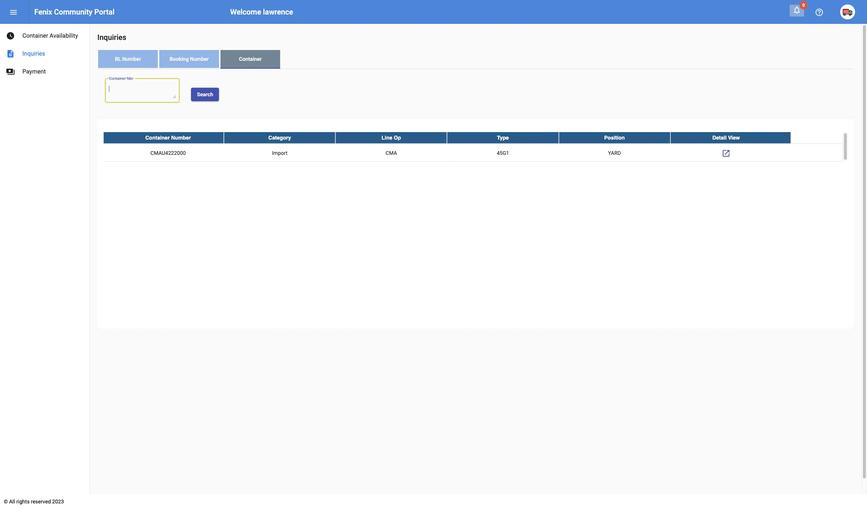 Task type: vqa. For each thing, say whether or not it's contained in the screenshot.
Fenix
yes



Task type: describe. For each thing, give the bounding box(es) containing it.
reserved
[[31, 499, 51, 505]]

container for container
[[239, 56, 262, 62]]

no color image for help_outline popup button
[[816, 8, 825, 17]]

view
[[729, 135, 741, 141]]

open_in_new grid
[[103, 132, 849, 162]]

no color image for container availability
[[6, 31, 15, 40]]

community
[[54, 7, 93, 16]]

description
[[6, 49, 15, 58]]

notifications_none
[[793, 6, 802, 15]]

welcome
[[230, 7, 261, 16]]

45g1
[[497, 150, 510, 156]]

menu button
[[6, 4, 21, 19]]

fenix
[[34, 7, 52, 16]]

no color image for inquiries
[[6, 49, 15, 58]]

container number
[[145, 135, 191, 141]]

2023
[[52, 499, 64, 505]]

cmau4222000
[[151, 150, 186, 156]]

help_outline
[[816, 8, 825, 17]]

portal
[[94, 7, 115, 16]]

availability
[[50, 32, 78, 39]]

yard
[[609, 150, 622, 156]]

number for container number
[[171, 135, 191, 141]]

import
[[272, 150, 288, 156]]

category column header
[[224, 132, 336, 143]]

rights
[[16, 499, 30, 505]]

no color image for 'notifications_none' popup button
[[793, 6, 802, 15]]

type column header
[[448, 132, 559, 143]]

detail
[[713, 135, 727, 141]]

type
[[498, 135, 509, 141]]

container availability
[[22, 32, 78, 39]]

no color image for "menu" button at the left of page
[[9, 8, 18, 17]]

number for bl number
[[122, 56, 141, 62]]

0 vertical spatial inquiries
[[97, 33, 126, 42]]

booking number tab panel
[[97, 69, 855, 329]]

detail view column header
[[671, 132, 792, 143]]

booking
[[170, 56, 189, 62]]

bl
[[115, 56, 121, 62]]

number for booking number
[[190, 56, 209, 62]]

lawrence
[[263, 7, 293, 16]]



Task type: locate. For each thing, give the bounding box(es) containing it.
© all rights reserved 2023
[[4, 499, 64, 505]]

1 no color image from the top
[[6, 31, 15, 40]]

no color image for payment
[[6, 67, 15, 76]]

all
[[9, 499, 15, 505]]

payments
[[6, 67, 15, 76]]

©
[[4, 499, 8, 505]]

watch_later
[[6, 31, 15, 40]]

number right bl
[[122, 56, 141, 62]]

3 no color image from the top
[[6, 67, 15, 76]]

row inside 'open_in_new' grid
[[103, 132, 843, 144]]

inquiries
[[97, 33, 126, 42], [22, 50, 45, 57]]

line op
[[382, 135, 401, 141]]

no color image containing help_outline
[[816, 8, 825, 17]]

open_in_new button
[[719, 146, 734, 161]]

detail view
[[713, 135, 741, 141]]

bl number tab panel
[[97, 69, 855, 329]]

position column header
[[559, 132, 671, 143]]

container for container availability
[[22, 32, 48, 39]]

number inside column header
[[171, 135, 191, 141]]

number up cmau4222000
[[171, 135, 191, 141]]

open_in_new
[[722, 149, 731, 158]]

position
[[605, 135, 625, 141]]

payment
[[22, 68, 46, 75]]

row
[[103, 132, 843, 144]]

no color image containing open_in_new
[[722, 149, 731, 158]]

booking number
[[170, 56, 209, 62]]

1 vertical spatial container
[[239, 56, 262, 62]]

1 horizontal spatial inquiries
[[97, 33, 126, 42]]

1 vertical spatial no color image
[[6, 49, 15, 58]]

search
[[197, 91, 213, 97]]

number
[[122, 56, 141, 62], [190, 56, 209, 62], [171, 135, 191, 141]]

no color image up watch_later
[[9, 8, 18, 17]]

2 horizontal spatial container
[[239, 56, 262, 62]]

container for container number
[[145, 135, 170, 141]]

1 horizontal spatial container
[[145, 135, 170, 141]]

category
[[269, 135, 291, 141]]

number right booking
[[190, 56, 209, 62]]

row containing container number
[[103, 132, 843, 144]]

cma
[[386, 150, 397, 156]]

line
[[382, 135, 393, 141]]

1 vertical spatial inquiries
[[22, 50, 45, 57]]

navigation
[[0, 24, 90, 81]]

no color image down description
[[6, 67, 15, 76]]

0 horizontal spatial container
[[22, 32, 48, 39]]

no color image left help_outline popup button
[[793, 6, 802, 15]]

op
[[394, 135, 401, 141]]

menu
[[9, 8, 18, 17]]

container inside column header
[[145, 135, 170, 141]]

no color image containing payments
[[6, 67, 15, 76]]

no color image containing notifications_none
[[793, 6, 802, 15]]

bl number
[[115, 56, 141, 62]]

welcome lawrence
[[230, 7, 293, 16]]

inquiries up payment
[[22, 50, 45, 57]]

no color image containing watch_later
[[6, 31, 15, 40]]

0 vertical spatial container
[[22, 32, 48, 39]]

no color image inside 'notifications_none' popup button
[[793, 6, 802, 15]]

inquiries up bl
[[97, 33, 126, 42]]

no color image down watch_later
[[6, 49, 15, 58]]

open_in_new row
[[103, 144, 843, 162]]

no color image containing description
[[6, 49, 15, 58]]

no color image inside help_outline popup button
[[816, 8, 825, 17]]

no color image containing menu
[[9, 8, 18, 17]]

navigation containing watch_later
[[0, 24, 90, 81]]

2 vertical spatial no color image
[[6, 67, 15, 76]]

no color image up description
[[6, 31, 15, 40]]

help_outline button
[[813, 4, 828, 19]]

None text field
[[109, 85, 176, 98]]

fenix community portal
[[34, 7, 115, 16]]

2 no color image from the top
[[6, 49, 15, 58]]

0 horizontal spatial inquiries
[[22, 50, 45, 57]]

no color image inside open_in_new button
[[722, 149, 731, 158]]

container
[[22, 32, 48, 39], [239, 56, 262, 62], [145, 135, 170, 141]]

0 vertical spatial no color image
[[6, 31, 15, 40]]

no color image inside "menu" button
[[9, 8, 18, 17]]

container number column header
[[103, 132, 224, 143]]

search button
[[191, 88, 219, 101]]

notifications_none button
[[790, 4, 805, 17]]

container inside "navigation"
[[22, 32, 48, 39]]

no color image right 'notifications_none' popup button
[[816, 8, 825, 17]]

no color image
[[793, 6, 802, 15], [9, 8, 18, 17], [816, 8, 825, 17], [722, 149, 731, 158]]

no color image down detail view
[[722, 149, 731, 158]]

2 vertical spatial container
[[145, 135, 170, 141]]

no color image for open_in_new button in the top right of the page
[[722, 149, 731, 158]]

no color image
[[6, 31, 15, 40], [6, 49, 15, 58], [6, 67, 15, 76]]

line op column header
[[336, 132, 448, 143]]



